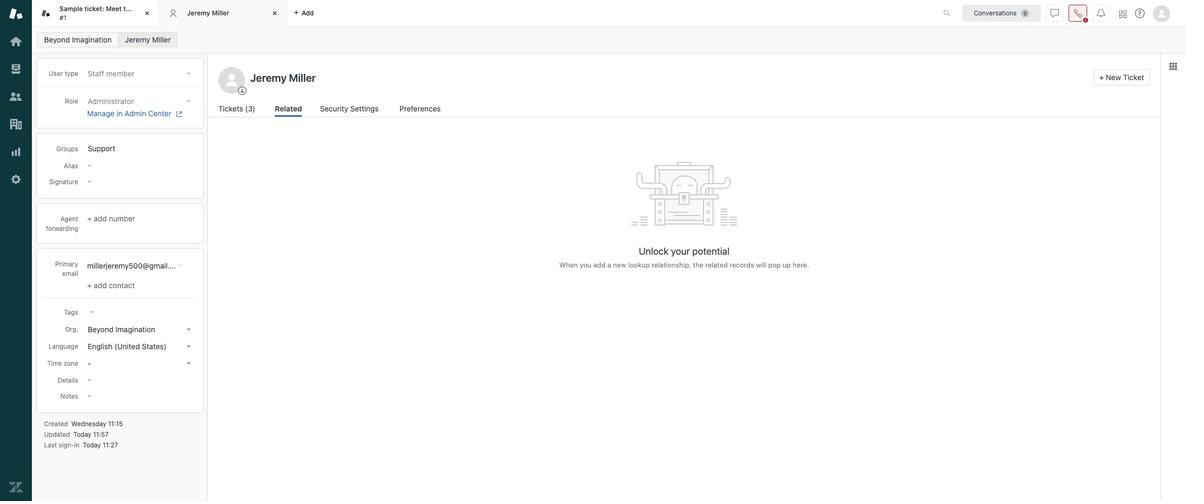 Task type: describe. For each thing, give the bounding box(es) containing it.
0 vertical spatial today
[[73, 431, 91, 439]]

security
[[320, 104, 348, 113]]

wednesday
[[71, 420, 106, 428]]

views image
[[9, 62, 23, 76]]

related
[[705, 261, 728, 269]]

organizations image
[[9, 117, 23, 131]]

settings
[[350, 104, 379, 113]]

+ new ticket
[[1099, 73, 1144, 82]]

arrow down image for beyond imagination
[[187, 329, 191, 331]]

sample
[[60, 5, 83, 13]]

+ for + add contact
[[87, 281, 92, 290]]

main element
[[0, 0, 32, 502]]

zendesk image
[[9, 481, 23, 495]]

new
[[613, 261, 626, 269]]

the inside the sample ticket: meet the ticket #1
[[123, 5, 134, 13]]

agent forwarding
[[46, 215, 78, 233]]

ticket
[[1123, 73, 1144, 82]]

forwarding
[[46, 225, 78, 233]]

1 vertical spatial today
[[83, 442, 101, 450]]

staff member button
[[84, 66, 195, 81]]

related
[[275, 104, 302, 113]]

notes
[[60, 393, 78, 401]]

signature
[[49, 178, 78, 186]]

beyond imagination button
[[84, 323, 195, 337]]

your
[[671, 246, 690, 257]]

you
[[580, 261, 591, 269]]

(united
[[114, 342, 140, 351]]

groups
[[56, 145, 78, 153]]

jeremy inside secondary element
[[125, 35, 150, 44]]

meet
[[106, 5, 122, 13]]

manage in admin center link
[[87, 109, 191, 118]]

staff
[[88, 69, 104, 78]]

pop
[[768, 261, 781, 269]]

role
[[65, 97, 78, 105]]

conversations button
[[962, 5, 1041, 22]]

- field
[[86, 306, 195, 318]]

tickets (3)
[[218, 104, 255, 113]]

records
[[730, 261, 754, 269]]

unlock your potential when you add a new lookup relationship, the related records will pop up here.
[[559, 246, 809, 269]]

administrator
[[88, 97, 134, 106]]

+ new ticket button
[[1093, 70, 1150, 86]]

number
[[109, 214, 135, 223]]

beyond imagination inside button
[[88, 325, 155, 334]]

jeremy inside tab
[[187, 9, 210, 17]]

imagination inside button
[[115, 325, 155, 334]]

sample ticket: meet the ticket #1
[[60, 5, 153, 22]]

jeremy miller tab
[[159, 0, 287, 27]]

type
[[65, 70, 78, 78]]

primary email
[[55, 260, 78, 278]]

related link
[[275, 103, 302, 117]]

states)
[[142, 342, 166, 351]]

1 horizontal spatial in
[[117, 109, 123, 118]]

tabs tab list
[[32, 0, 932, 27]]

when
[[559, 261, 578, 269]]

unlock
[[639, 246, 669, 257]]

here.
[[793, 261, 809, 269]]

-
[[88, 359, 91, 368]]

the inside unlock your potential when you add a new lookup relationship, the related records will pop up here.
[[693, 261, 703, 269]]

center
[[148, 109, 171, 118]]

miller inside tab
[[212, 9, 229, 17]]

#1
[[60, 14, 66, 22]]

beyond inside secondary element
[[44, 35, 70, 44]]

security settings link
[[320, 103, 382, 117]]

last
[[44, 442, 57, 450]]

tickets
[[218, 104, 243, 113]]

english
[[88, 342, 112, 351]]

beyond imagination inside secondary element
[[44, 35, 112, 44]]

jeremy miller link
[[118, 32, 178, 47]]

security settings
[[320, 104, 379, 113]]

alias
[[64, 162, 78, 170]]

jeremy miller inside jeremy miller link
[[125, 35, 171, 44]]

contact
[[109, 281, 135, 290]]

arrow down image for administrator
[[187, 100, 191, 103]]

apps image
[[1169, 62, 1178, 71]]

close image for tab containing sample ticket: meet the ticket
[[142, 8, 153, 19]]

tags
[[64, 309, 78, 317]]

+ add contact
[[87, 281, 135, 290]]

arrow down image for -
[[187, 363, 191, 365]]

a
[[607, 261, 611, 269]]

created wednesday 11:15 updated today 11:57 last sign-in today 11:27
[[44, 420, 123, 450]]

notifications image
[[1097, 9, 1105, 17]]



Task type: locate. For each thing, give the bounding box(es) containing it.
+
[[1099, 73, 1104, 82], [87, 214, 92, 223], [87, 281, 92, 290]]

conversations
[[974, 9, 1017, 17]]

beyond inside button
[[88, 325, 113, 334]]

1 horizontal spatial the
[[693, 261, 703, 269]]

close image inside tab
[[142, 8, 153, 19]]

1 vertical spatial miller
[[152, 35, 171, 44]]

beyond down #1
[[44, 35, 70, 44]]

zendesk support image
[[9, 7, 23, 21]]

preferences
[[399, 104, 441, 113]]

imagination up english (united states) button
[[115, 325, 155, 334]]

jeremy miller inside jeremy miller tab
[[187, 9, 229, 17]]

close image inside jeremy miller tab
[[269, 8, 280, 19]]

preferences link
[[399, 103, 443, 117]]

the left related
[[693, 261, 703, 269]]

add inside unlock your potential when you add a new lookup relationship, the related records will pop up here.
[[593, 261, 605, 269]]

administrator button
[[84, 94, 195, 109]]

1 horizontal spatial imagination
[[115, 325, 155, 334]]

admin image
[[9, 173, 23, 187]]

reporting image
[[9, 145, 23, 159]]

the
[[123, 5, 134, 13], [693, 261, 703, 269]]

0 horizontal spatial miller
[[152, 35, 171, 44]]

arrow down image inside 'administrator' button
[[187, 100, 191, 103]]

2 arrow down image from the top
[[187, 100, 191, 103]]

close image left add popup button
[[269, 8, 280, 19]]

in down wednesday
[[74, 442, 79, 450]]

3 arrow down image from the top
[[187, 329, 191, 331]]

customers image
[[9, 90, 23, 104]]

add button
[[287, 0, 320, 26]]

4 arrow down image from the top
[[187, 346, 191, 348]]

jeremy
[[187, 9, 210, 17], [125, 35, 150, 44]]

sign-
[[59, 442, 74, 450]]

english (united states) button
[[84, 340, 195, 354]]

arrow down image for english (united states)
[[187, 346, 191, 348]]

0 horizontal spatial in
[[74, 442, 79, 450]]

imagination down the sample ticket: meet the ticket #1
[[72, 35, 112, 44]]

beyond imagination up english (united states)
[[88, 325, 155, 334]]

language
[[49, 343, 78, 351]]

manage
[[87, 109, 115, 118]]

0 vertical spatial miller
[[212, 9, 229, 17]]

+ inside button
[[1099, 73, 1104, 82]]

close image up jeremy miller link
[[142, 8, 153, 19]]

+ left new
[[1099, 73, 1104, 82]]

11:57
[[93, 431, 109, 439]]

0 vertical spatial the
[[123, 5, 134, 13]]

1 horizontal spatial jeremy
[[187, 9, 210, 17]]

tickets (3) link
[[218, 103, 257, 117]]

zone
[[64, 360, 78, 368]]

tab
[[32, 0, 159, 27]]

will
[[756, 261, 766, 269]]

arrow down image inside english (united states) button
[[187, 346, 191, 348]]

0 horizontal spatial imagination
[[72, 35, 112, 44]]

updated
[[44, 431, 70, 439]]

secondary element
[[32, 29, 1186, 50]]

1 vertical spatial beyond imagination
[[88, 325, 155, 334]]

member
[[106, 69, 135, 78]]

+ add number
[[87, 214, 135, 223]]

arrow down image inside '-' button
[[187, 363, 191, 365]]

primary
[[55, 260, 78, 268]]

add
[[302, 9, 314, 17], [94, 214, 107, 223], [593, 261, 605, 269], [94, 281, 107, 290]]

potential
[[692, 246, 729, 257]]

arrow down image for staff member
[[187, 73, 191, 75]]

time
[[47, 360, 62, 368]]

0 vertical spatial jeremy
[[187, 9, 210, 17]]

1 vertical spatial the
[[693, 261, 703, 269]]

arrow down image inside beyond imagination button
[[187, 329, 191, 331]]

1 vertical spatial +
[[87, 214, 92, 223]]

11:27
[[103, 442, 118, 450]]

+ for + add number
[[87, 214, 92, 223]]

zendesk products image
[[1119, 10, 1127, 18]]

0 vertical spatial in
[[117, 109, 123, 118]]

new
[[1106, 73, 1121, 82]]

relationship,
[[652, 261, 691, 269]]

2 close image from the left
[[269, 8, 280, 19]]

manage in admin center
[[87, 109, 171, 118]]

1 vertical spatial beyond
[[88, 325, 113, 334]]

0 vertical spatial jeremy miller
[[187, 9, 229, 17]]

1 horizontal spatial miller
[[212, 9, 229, 17]]

created
[[44, 420, 68, 428]]

today down 11:57
[[83, 442, 101, 450]]

5 arrow down image from the top
[[187, 363, 191, 365]]

imagination
[[72, 35, 112, 44], [115, 325, 155, 334]]

up
[[783, 261, 791, 269]]

1 close image from the left
[[142, 8, 153, 19]]

arrow down image inside staff member button
[[187, 73, 191, 75]]

0 horizontal spatial jeremy
[[125, 35, 150, 44]]

beyond imagination down #1
[[44, 35, 112, 44]]

2 vertical spatial +
[[87, 281, 92, 290]]

11:15
[[108, 420, 123, 428]]

0 horizontal spatial jeremy miller
[[125, 35, 171, 44]]

miller inside secondary element
[[152, 35, 171, 44]]

support
[[88, 144, 115, 153]]

user type
[[49, 70, 78, 78]]

time zone
[[47, 360, 78, 368]]

today down wednesday
[[73, 431, 91, 439]]

1 horizontal spatial beyond
[[88, 325, 113, 334]]

user
[[49, 70, 63, 78]]

close image for jeremy miller tab
[[269, 8, 280, 19]]

0 horizontal spatial the
[[123, 5, 134, 13]]

details
[[57, 377, 78, 385]]

email
[[62, 270, 78, 278]]

- button
[[84, 357, 195, 371]]

+ right agent
[[87, 214, 92, 223]]

ticket
[[135, 5, 153, 13]]

beyond imagination link
[[37, 32, 119, 47]]

in inside created wednesday 11:15 updated today 11:57 last sign-in today 11:27
[[74, 442, 79, 450]]

beyond up english
[[88, 325, 113, 334]]

jeremy miller
[[187, 9, 229, 17], [125, 35, 171, 44]]

1 arrow down image from the top
[[187, 73, 191, 75]]

1 vertical spatial jeremy
[[125, 35, 150, 44]]

add inside popup button
[[302, 9, 314, 17]]

imagination inside secondary element
[[72, 35, 112, 44]]

1 vertical spatial imagination
[[115, 325, 155, 334]]

1 horizontal spatial jeremy miller
[[187, 9, 229, 17]]

staff member
[[88, 69, 135, 78]]

get help image
[[1135, 9, 1145, 18]]

admin
[[125, 109, 146, 118]]

ticket:
[[84, 5, 104, 13]]

close image
[[142, 8, 153, 19], [269, 8, 280, 19]]

beyond imagination
[[44, 35, 112, 44], [88, 325, 155, 334]]

arrow down image
[[187, 73, 191, 75], [187, 100, 191, 103], [187, 329, 191, 331], [187, 346, 191, 348], [187, 363, 191, 365]]

the right meet
[[123, 5, 134, 13]]

button displays agent's chat status as invisible. image
[[1051, 9, 1059, 17]]

1 horizontal spatial close image
[[269, 8, 280, 19]]

in down the administrator
[[117, 109, 123, 118]]

0 horizontal spatial beyond
[[44, 35, 70, 44]]

get started image
[[9, 35, 23, 48]]

miller
[[212, 9, 229, 17], [152, 35, 171, 44]]

english (united states)
[[88, 342, 166, 351]]

tab containing sample ticket: meet the ticket
[[32, 0, 159, 27]]

0 vertical spatial +
[[1099, 73, 1104, 82]]

today
[[73, 431, 91, 439], [83, 442, 101, 450]]

0 vertical spatial beyond
[[44, 35, 70, 44]]

1 vertical spatial jeremy miller
[[125, 35, 171, 44]]

beyond
[[44, 35, 70, 44], [88, 325, 113, 334]]

org.
[[65, 326, 78, 334]]

None text field
[[247, 70, 1089, 86]]

1 vertical spatial in
[[74, 442, 79, 450]]

millerjeremy500@gmail.com
[[87, 261, 184, 270]]

+ left contact at left bottom
[[87, 281, 92, 290]]

(3)
[[245, 104, 255, 113]]

lookup
[[628, 261, 650, 269]]

0 vertical spatial beyond imagination
[[44, 35, 112, 44]]

0 vertical spatial imagination
[[72, 35, 112, 44]]

agent
[[60, 215, 78, 223]]

0 horizontal spatial close image
[[142, 8, 153, 19]]

+ for + new ticket
[[1099, 73, 1104, 82]]



Task type: vqa. For each thing, say whether or not it's contained in the screenshot.
User
yes



